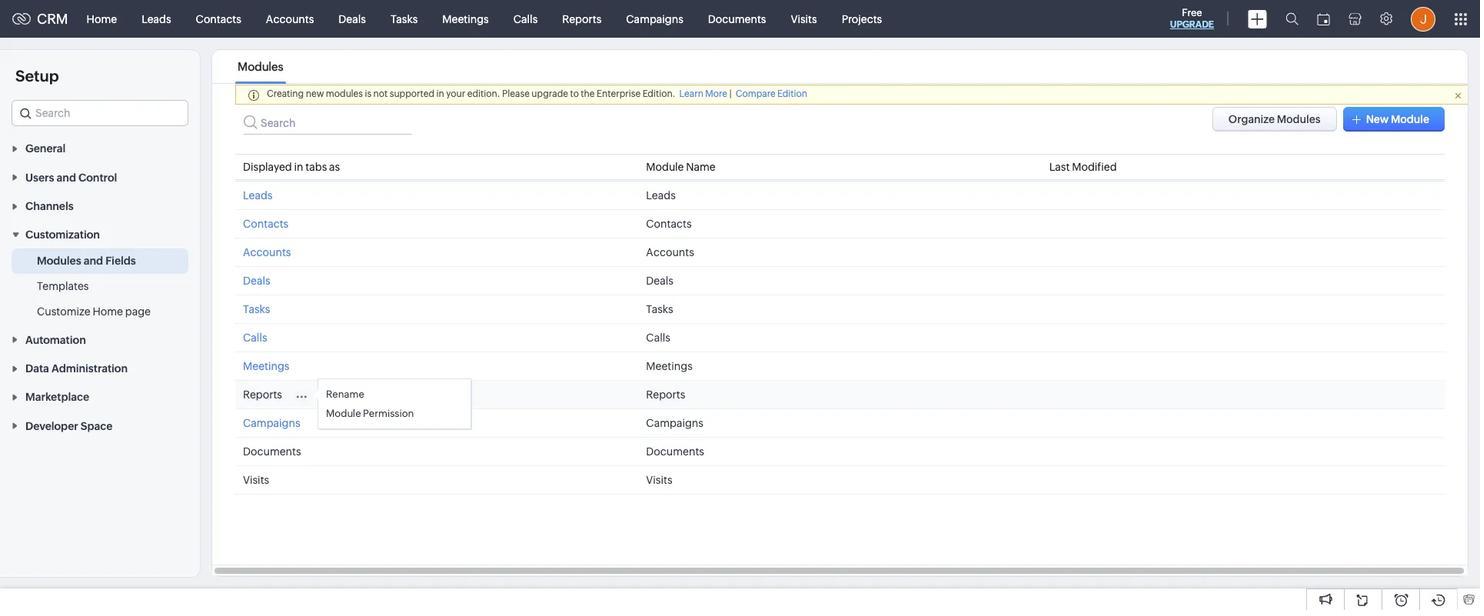 Task type: vqa. For each thing, say whether or not it's contained in the screenshot.


Task type: describe. For each thing, give the bounding box(es) containing it.
enterprise
[[597, 88, 641, 99]]

modified
[[1073, 161, 1117, 173]]

1 horizontal spatial meetings link
[[430, 0, 501, 37]]

search element
[[1277, 0, 1309, 38]]

calendar image
[[1318, 13, 1331, 25]]

2 horizontal spatial deals
[[647, 275, 674, 287]]

page
[[125, 306, 151, 318]]

create menu image
[[1249, 10, 1268, 28]]

0 horizontal spatial in
[[294, 161, 303, 173]]

projects
[[842, 13, 883, 25]]

0 horizontal spatial contacts
[[196, 13, 241, 25]]

your
[[446, 88, 466, 99]]

displayed in tabs as
[[243, 161, 340, 173]]

1 vertical spatial contacts link
[[243, 218, 289, 230]]

modules link
[[235, 60, 286, 73]]

visits link
[[779, 0, 830, 37]]

|
[[730, 88, 732, 99]]

modules
[[326, 88, 363, 99]]

general button
[[0, 134, 200, 163]]

automation button
[[0, 325, 200, 354]]

control
[[78, 171, 117, 184]]

1 horizontal spatial reports
[[563, 13, 602, 25]]

customization region
[[0, 249, 200, 325]]

channels
[[25, 200, 74, 212]]

search image
[[1286, 12, 1299, 25]]

0 vertical spatial tasks link
[[378, 0, 430, 37]]

rename
[[326, 389, 364, 400]]

free upgrade
[[1171, 7, 1215, 30]]

developer space
[[25, 420, 113, 432]]

0 horizontal spatial leads
[[142, 13, 171, 25]]

1 horizontal spatial visits
[[647, 474, 673, 486]]

0 horizontal spatial leads link
[[129, 0, 184, 37]]

name
[[686, 161, 716, 173]]

customization
[[25, 229, 100, 241]]

2 horizontal spatial meetings
[[647, 360, 693, 372]]

2 horizontal spatial calls
[[647, 332, 671, 344]]

profile image
[[1412, 7, 1436, 31]]

1 vertical spatial tasks link
[[243, 303, 270, 315]]

edition.
[[643, 88, 676, 99]]

learn more link
[[680, 88, 728, 99]]

0 horizontal spatial calls
[[243, 332, 267, 344]]

crm
[[37, 11, 68, 27]]

1 horizontal spatial leads
[[243, 189, 273, 202]]

the
[[581, 88, 595, 99]]

and for modules
[[84, 255, 103, 267]]

projects link
[[830, 0, 895, 37]]

modules and fields
[[37, 255, 136, 267]]

not
[[374, 88, 388, 99]]

users
[[25, 171, 54, 184]]

profile element
[[1403, 0, 1446, 37]]

free
[[1183, 7, 1203, 18]]

rename module permission
[[326, 389, 414, 419]]

0 horizontal spatial deals link
[[243, 275, 270, 287]]

2 horizontal spatial reports
[[647, 389, 686, 401]]

automation
[[25, 334, 86, 346]]

0 vertical spatial contacts link
[[184, 0, 254, 37]]

2 horizontal spatial contacts
[[647, 218, 692, 230]]

reports link
[[550, 0, 614, 37]]

data
[[25, 362, 49, 375]]

fields
[[106, 255, 136, 267]]

module for new module
[[1392, 113, 1430, 125]]

creating
[[267, 88, 304, 99]]

setup
[[15, 67, 59, 85]]

last
[[1050, 161, 1070, 173]]

2 horizontal spatial leads
[[647, 189, 676, 202]]

general
[[25, 143, 66, 155]]

data administration button
[[0, 354, 200, 382]]

marketplace
[[25, 391, 89, 403]]

templates link
[[37, 279, 89, 294]]

and for users
[[57, 171, 76, 184]]

upgrade
[[532, 88, 569, 99]]

please
[[502, 88, 530, 99]]



Task type: locate. For each thing, give the bounding box(es) containing it.
module inside button
[[1392, 113, 1430, 125]]

1 vertical spatial modules
[[37, 255, 81, 267]]

module name
[[647, 161, 716, 173]]

deals link
[[326, 0, 378, 37], [243, 275, 270, 287]]

module right new at right
[[1392, 113, 1430, 125]]

search text field up general dropdown button
[[12, 101, 188, 125]]

0 vertical spatial calls link
[[501, 0, 550, 37]]

0 vertical spatial meetings link
[[430, 0, 501, 37]]

modules inside "modules and fields" link
[[37, 255, 81, 267]]

0 horizontal spatial deals
[[243, 275, 270, 287]]

search text field down new
[[243, 107, 412, 135]]

0 vertical spatial modules
[[238, 60, 284, 73]]

1 vertical spatial in
[[294, 161, 303, 173]]

module
[[1392, 113, 1430, 125], [647, 161, 684, 173], [326, 408, 361, 419]]

0 horizontal spatial visits
[[243, 474, 269, 486]]

and left fields
[[84, 255, 103, 267]]

1 horizontal spatial leads link
[[243, 189, 273, 202]]

templates
[[37, 280, 89, 293]]

0 vertical spatial leads link
[[129, 0, 184, 37]]

in left tabs
[[294, 161, 303, 173]]

0 horizontal spatial and
[[57, 171, 76, 184]]

contacts link down displayed
[[243, 218, 289, 230]]

and
[[57, 171, 76, 184], [84, 255, 103, 267]]

0 vertical spatial accounts link
[[254, 0, 326, 37]]

new module
[[1367, 113, 1430, 125]]

developer
[[25, 420, 78, 432]]

leads right the home link
[[142, 13, 171, 25]]

customization button
[[0, 220, 200, 249]]

meetings
[[443, 13, 489, 25], [243, 360, 290, 372], [647, 360, 693, 372]]

new module button
[[1344, 107, 1446, 132]]

administration
[[52, 362, 128, 375]]

2 vertical spatial module
[[326, 408, 361, 419]]

home link
[[74, 0, 129, 37]]

customize
[[37, 306, 90, 318]]

contacts link up modules link
[[184, 0, 254, 37]]

upgrade
[[1171, 19, 1215, 30]]

displayed
[[243, 161, 292, 173]]

channels button
[[0, 191, 200, 220]]

leads down displayed
[[243, 189, 273, 202]]

None field
[[12, 100, 188, 126]]

0 vertical spatial and
[[57, 171, 76, 184]]

0 horizontal spatial documents
[[243, 445, 301, 458]]

0 horizontal spatial module
[[326, 408, 361, 419]]

0 vertical spatial in
[[437, 88, 445, 99]]

tasks
[[391, 13, 418, 25], [243, 303, 270, 315], [647, 303, 674, 315]]

None button
[[1213, 107, 1338, 132]]

1 horizontal spatial documents
[[647, 445, 705, 458]]

module left name
[[647, 161, 684, 173]]

contacts down displayed
[[243, 218, 289, 230]]

reports
[[563, 13, 602, 25], [243, 389, 282, 401], [647, 389, 686, 401]]

1 vertical spatial accounts link
[[243, 246, 291, 258]]

learn
[[680, 88, 704, 99]]

more
[[706, 88, 728, 99]]

meetings link
[[430, 0, 501, 37], [243, 360, 290, 372]]

0 vertical spatial module
[[1392, 113, 1430, 125]]

calls link
[[501, 0, 550, 37], [243, 332, 267, 344]]

and inside users and control dropdown button
[[57, 171, 76, 184]]

documents link
[[696, 0, 779, 37]]

1 horizontal spatial contacts
[[243, 218, 289, 230]]

0 horizontal spatial meetings
[[243, 360, 290, 372]]

1 vertical spatial campaigns link
[[243, 417, 300, 429]]

data administration
[[25, 362, 128, 375]]

calls
[[514, 13, 538, 25], [243, 332, 267, 344], [647, 332, 671, 344]]

0 vertical spatial deals link
[[326, 0, 378, 37]]

visits
[[791, 13, 818, 25], [243, 474, 269, 486], [647, 474, 673, 486]]

modules
[[238, 60, 284, 73], [37, 255, 81, 267]]

1 vertical spatial meetings link
[[243, 360, 290, 372]]

contacts up modules link
[[196, 13, 241, 25]]

new
[[306, 88, 324, 99]]

1 horizontal spatial and
[[84, 255, 103, 267]]

modules up creating
[[238, 60, 284, 73]]

1 vertical spatial leads link
[[243, 189, 273, 202]]

in left your
[[437, 88, 445, 99]]

contacts link
[[184, 0, 254, 37], [243, 218, 289, 230]]

edition.
[[467, 88, 501, 99]]

0 vertical spatial campaigns link
[[614, 0, 696, 37]]

tasks link
[[378, 0, 430, 37], [243, 303, 270, 315]]

0 horizontal spatial search text field
[[12, 101, 188, 125]]

edition
[[778, 88, 808, 99]]

and inside "modules and fields" link
[[84, 255, 103, 267]]

crm link
[[12, 11, 68, 27]]

1 horizontal spatial tasks link
[[378, 0, 430, 37]]

modules and fields link
[[37, 253, 136, 269]]

contacts down module name
[[647, 218, 692, 230]]

0 horizontal spatial modules
[[37, 255, 81, 267]]

last modified
[[1050, 161, 1117, 173]]

documents inside "link"
[[708, 13, 767, 25]]

creating new modules is not supported in your edition. please upgrade to the enterprise edition. learn more | compare edition
[[267, 88, 808, 99]]

1 horizontal spatial calls link
[[501, 0, 550, 37]]

leads link
[[129, 0, 184, 37], [243, 189, 273, 202]]

home inside customization region
[[93, 306, 123, 318]]

as
[[329, 161, 340, 173]]

2 horizontal spatial tasks
[[647, 303, 674, 315]]

accounts link
[[254, 0, 326, 37], [243, 246, 291, 258]]

home right the crm
[[87, 13, 117, 25]]

1 horizontal spatial in
[[437, 88, 445, 99]]

1 horizontal spatial calls
[[514, 13, 538, 25]]

home up automation dropdown button
[[93, 306, 123, 318]]

developer space button
[[0, 411, 200, 440]]

1 vertical spatial home
[[93, 306, 123, 318]]

1 vertical spatial calls link
[[243, 332, 267, 344]]

compare edition link
[[736, 88, 808, 99]]

2 horizontal spatial module
[[1392, 113, 1430, 125]]

marketplace button
[[0, 382, 200, 411]]

tabs
[[306, 161, 327, 173]]

campaigns
[[626, 13, 684, 25], [243, 417, 300, 429], [647, 417, 704, 429]]

modules for modules and fields
[[37, 255, 81, 267]]

is
[[365, 88, 372, 99]]

0 horizontal spatial calls link
[[243, 332, 267, 344]]

customize home page
[[37, 306, 151, 318]]

1 horizontal spatial modules
[[238, 60, 284, 73]]

create menu element
[[1239, 0, 1277, 37]]

leads down module name
[[647, 189, 676, 202]]

1 horizontal spatial tasks
[[391, 13, 418, 25]]

1 horizontal spatial search text field
[[243, 107, 412, 135]]

permission
[[363, 408, 414, 419]]

modules up 'templates'
[[37, 255, 81, 267]]

space
[[81, 420, 113, 432]]

to
[[570, 88, 579, 99]]

0 horizontal spatial tasks
[[243, 303, 270, 315]]

2 horizontal spatial visits
[[791, 13, 818, 25]]

module inside rename module permission
[[326, 408, 361, 419]]

in
[[437, 88, 445, 99], [294, 161, 303, 173]]

2 horizontal spatial documents
[[708, 13, 767, 25]]

modules for modules
[[238, 60, 284, 73]]

0 horizontal spatial campaigns link
[[243, 417, 300, 429]]

1 vertical spatial deals link
[[243, 275, 270, 287]]

1 horizontal spatial campaigns link
[[614, 0, 696, 37]]

1 horizontal spatial deals
[[339, 13, 366, 25]]

home
[[87, 13, 117, 25], [93, 306, 123, 318]]

1 vertical spatial module
[[647, 161, 684, 173]]

documents
[[708, 13, 767, 25], [243, 445, 301, 458], [647, 445, 705, 458]]

1 horizontal spatial deals link
[[326, 0, 378, 37]]

module for rename module permission
[[326, 408, 361, 419]]

1 vertical spatial and
[[84, 255, 103, 267]]

customize home page link
[[37, 304, 151, 320]]

1 horizontal spatial module
[[647, 161, 684, 173]]

contacts
[[196, 13, 241, 25], [243, 218, 289, 230], [647, 218, 692, 230]]

campaigns link
[[614, 0, 696, 37], [243, 417, 300, 429]]

0 horizontal spatial meetings link
[[243, 360, 290, 372]]

0 vertical spatial home
[[87, 13, 117, 25]]

and right users on the top left of page
[[57, 171, 76, 184]]

supported
[[390, 88, 435, 99]]

module down rename
[[326, 408, 361, 419]]

users and control button
[[0, 163, 200, 191]]

users and control
[[25, 171, 117, 184]]

new
[[1367, 113, 1390, 125]]

compare
[[736, 88, 776, 99]]

Search text field
[[12, 101, 188, 125], [243, 107, 412, 135]]

0 horizontal spatial tasks link
[[243, 303, 270, 315]]

1 horizontal spatial meetings
[[443, 13, 489, 25]]

accounts
[[266, 13, 314, 25], [243, 246, 291, 258], [647, 246, 695, 258]]

0 horizontal spatial reports
[[243, 389, 282, 401]]



